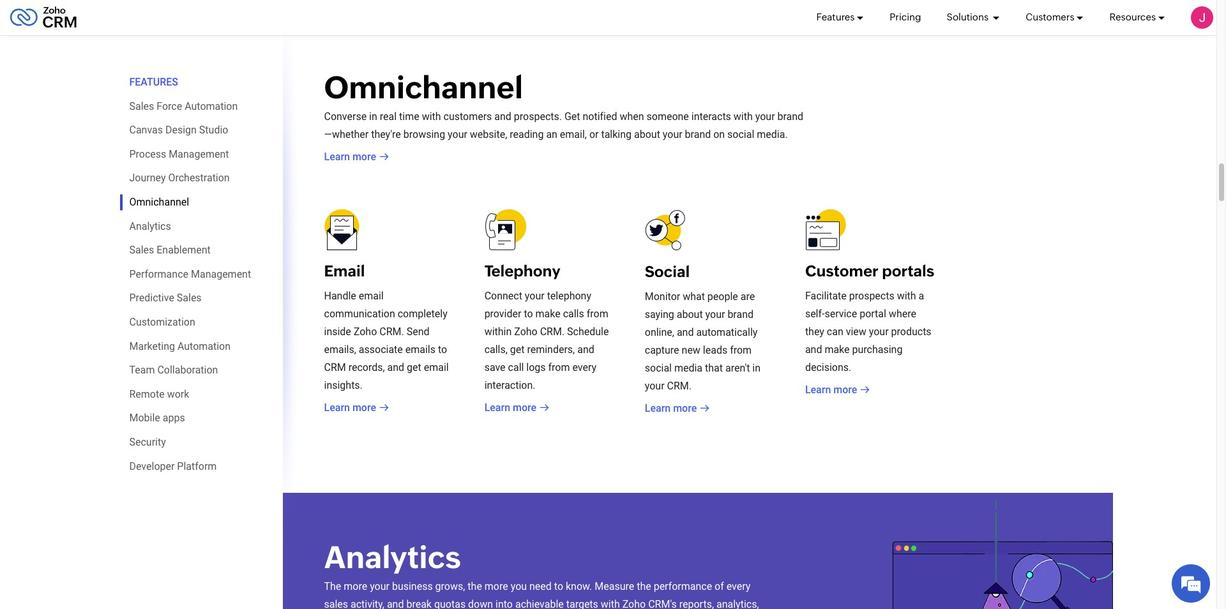Task type: describe. For each thing, give the bounding box(es) containing it.
features link
[[817, 0, 864, 35]]

crm. for email
[[380, 325, 404, 338]]

completely
[[398, 308, 448, 320]]

with up browsing
[[422, 110, 441, 122]]

customers
[[444, 110, 492, 122]]

measure
[[595, 581, 634, 593]]

team
[[129, 364, 155, 376]]

platform
[[177, 460, 217, 472]]

insights.
[[324, 379, 363, 391]]

customer
[[805, 262, 879, 279]]

connect your telephony provider to make calls from within
[[485, 290, 608, 338]]

emails,
[[324, 343, 356, 355]]

sales
[[324, 598, 348, 609]]

a
[[919, 290, 924, 302]]

in inside monitor what people are saying about your brand online, and automatically capture new leads from social media that aren't in your crm.
[[753, 362, 761, 374]]

remote
[[129, 388, 165, 400]]

james peterson image
[[1191, 6, 1213, 29]]

emails
[[405, 343, 436, 355]]

the more your business grows, the more you need to know. measure the performance of every sales activity, and break quotas down into achievable targets with
[[324, 581, 751, 609]]

predictive
[[129, 292, 174, 304]]

someone
[[647, 110, 689, 122]]

save
[[485, 361, 506, 373]]

crm. for telephony
[[540, 325, 565, 338]]

team collaboration
[[129, 364, 218, 376]]

sales for sales enablement
[[129, 244, 154, 256]]

make inside facilitate prospects with a self-service portal where they can view your products and make purchasing decisions.
[[825, 343, 850, 355]]

converse
[[324, 110, 367, 122]]

provider
[[485, 308, 521, 320]]

self-
[[805, 308, 825, 320]]

learn more link down —whether
[[324, 149, 389, 164]]

media
[[674, 362, 703, 374]]

communication
[[324, 308, 395, 320]]

send
[[407, 325, 430, 338]]

—whether
[[324, 128, 369, 140]]

grows,
[[435, 581, 465, 593]]

into
[[496, 598, 513, 609]]

omnichannel converse in real time with customers and prospects. get notified when someone interacts with your brand —whether they're browsing your website, reading an email, or talking about your brand on social media.
[[324, 69, 804, 140]]

people
[[708, 290, 738, 302]]

reading
[[510, 128, 544, 140]]

products
[[891, 325, 932, 338]]

learn for telephony
[[485, 401, 510, 414]]

crm. inside monitor what people are saying about your brand online, and automatically capture new leads from social media that aren't in your crm.
[[667, 380, 692, 392]]

sales for sales force automation
[[129, 100, 154, 112]]

in inside the omnichannel converse in real time with customers and prospects. get notified when someone interacts with your brand —whether they're browsing your website, reading an email, or talking about your brand on social media.
[[369, 110, 377, 122]]

make inside connect your telephony provider to make calls from within
[[536, 308, 561, 320]]

every inside schedule calls, get reminders, and save call logs from every interaction.
[[573, 361, 597, 373]]

learn more link for telephony
[[485, 400, 549, 415]]

call
[[508, 361, 524, 373]]

features
[[129, 76, 178, 88]]

portals
[[882, 262, 935, 279]]

learn for social
[[645, 402, 671, 414]]

from inside monitor what people are saying about your brand online, and automatically capture new leads from social media that aren't in your crm.
[[730, 344, 752, 356]]

know.
[[566, 581, 592, 593]]

with inside facilitate prospects with a self-service portal where they can view your products and make purchasing decisions.
[[897, 290, 916, 302]]

reminders,
[[527, 343, 575, 355]]

the
[[324, 581, 341, 593]]

are
[[741, 290, 755, 302]]

your down customers in the top left of the page
[[448, 128, 467, 140]]

what
[[683, 290, 705, 302]]

interaction.
[[485, 379, 536, 391]]

talking
[[601, 128, 632, 140]]

need
[[529, 581, 552, 593]]

social inside the omnichannel converse in real time with customers and prospects. get notified when someone interacts with your brand —whether they're browsing your website, reading an email, or talking about your brand on social media.
[[728, 128, 754, 140]]

solutions link
[[947, 0, 1000, 35]]

facilitate prospects with a self-service portal where they can view your products and make purchasing decisions.
[[805, 290, 932, 373]]

customization
[[129, 316, 195, 328]]

down
[[468, 598, 493, 609]]

portal
[[860, 308, 886, 320]]

break
[[406, 598, 432, 609]]

omnichannel for omnichannel
[[129, 196, 189, 208]]

and inside monitor what people are saying about your brand online, and automatically capture new leads from social media that aren't in your crm.
[[677, 326, 694, 338]]

zoho for telephony
[[514, 325, 538, 338]]

journey orchestration
[[129, 172, 230, 184]]

automatically
[[696, 326, 758, 338]]

achievable
[[515, 598, 564, 609]]

marketing automation
[[129, 340, 231, 352]]

learn more for email
[[324, 401, 376, 414]]

your down people
[[705, 308, 725, 320]]

your inside the more your business grows, the more you need to know. measure the performance of every sales activity, and break quotas down into achievable targets with
[[370, 581, 390, 593]]

apps
[[163, 412, 185, 424]]

1 vertical spatial automation
[[177, 340, 231, 352]]

2 vertical spatial sales
[[177, 292, 202, 304]]

learn more down —whether
[[324, 150, 376, 163]]

interacts
[[692, 110, 731, 122]]

pricing link
[[890, 0, 921, 35]]

website,
[[470, 128, 507, 140]]

that
[[705, 362, 723, 374]]

brand inside monitor what people are saying about your brand online, and automatically capture new leads from social media that aren't in your crm.
[[728, 308, 754, 320]]

developer
[[129, 460, 175, 472]]

learn more link for social
[[645, 401, 710, 416]]

marketing
[[129, 340, 175, 352]]

more down decisions.
[[834, 384, 857, 396]]

with right the interacts
[[734, 110, 753, 122]]

or
[[589, 128, 599, 140]]

orchestration
[[168, 172, 230, 184]]

view
[[846, 325, 867, 338]]

performance management
[[129, 268, 251, 280]]

your down someone
[[663, 128, 683, 140]]

can
[[827, 325, 844, 338]]

performance
[[129, 268, 188, 280]]

records,
[[349, 361, 385, 373]]

on
[[714, 128, 725, 140]]



Task type: locate. For each thing, give the bounding box(es) containing it.
0 horizontal spatial get
[[407, 361, 421, 373]]

prospects.
[[514, 110, 562, 122]]

online,
[[645, 326, 674, 338]]

analytics
[[129, 220, 171, 232], [324, 540, 461, 575]]

1 vertical spatial to
[[438, 343, 447, 355]]

with inside the more your business grows, the more you need to know. measure the performance of every sales activity, and break quotas down into achievable targets with
[[601, 598, 620, 609]]

your down capture
[[645, 380, 665, 392]]

0 horizontal spatial to
[[438, 343, 447, 355]]

learn more link down insights.
[[324, 400, 389, 415]]

2 horizontal spatial from
[[730, 344, 752, 356]]

about down when
[[634, 128, 660, 140]]

leads
[[703, 344, 728, 356]]

0 vertical spatial automation
[[185, 100, 238, 112]]

and inside "send emails, associate emails to crm records, and get email insights."
[[387, 361, 404, 373]]

to for provider
[[524, 308, 533, 320]]

connect
[[485, 290, 522, 302]]

0 vertical spatial sales
[[129, 100, 154, 112]]

inside
[[324, 325, 351, 338]]

crm. up associate
[[380, 325, 404, 338]]

to inside connect your telephony provider to make calls from within
[[524, 308, 533, 320]]

0 horizontal spatial zoho
[[354, 325, 377, 338]]

omnichannel down journey
[[129, 196, 189, 208]]

2 zoho crm. from the left
[[514, 325, 565, 338]]

learn more link down decisions.
[[805, 382, 870, 398]]

more
[[352, 150, 376, 163], [834, 384, 857, 396], [352, 401, 376, 414], [513, 401, 537, 414], [673, 402, 697, 414], [344, 581, 367, 593], [485, 581, 508, 593]]

0 horizontal spatial zoho crm.
[[354, 325, 404, 338]]

0 vertical spatial brand
[[778, 110, 804, 122]]

2 horizontal spatial crm.
[[667, 380, 692, 392]]

brand left on
[[685, 128, 711, 140]]

browsing
[[404, 128, 445, 140]]

telephony
[[547, 290, 591, 302]]

0 vertical spatial from
[[587, 308, 608, 320]]

0 vertical spatial every
[[573, 361, 597, 373]]

they're
[[371, 128, 401, 140]]

to right emails
[[438, 343, 447, 355]]

calls
[[563, 308, 584, 320]]

1 vertical spatial social
[[645, 362, 672, 374]]

management for performance management
[[191, 268, 251, 280]]

and inside the omnichannel converse in real time with customers and prospects. get notified when someone interacts with your brand —whether they're browsing your website, reading an email, or talking about your brand on social media.
[[495, 110, 511, 122]]

learn more link for customer portals
[[805, 382, 870, 398]]

the right measure
[[637, 581, 651, 593]]

time
[[399, 110, 419, 122]]

zoho crm. up reminders,
[[514, 325, 565, 338]]

zoho crm.
[[354, 325, 404, 338], [514, 325, 565, 338]]

0 vertical spatial omnichannel
[[324, 69, 523, 105]]

and left the break
[[387, 598, 404, 609]]

about
[[634, 128, 660, 140], [677, 308, 703, 320]]

2 vertical spatial to
[[554, 581, 563, 593]]

your down the telephony
[[525, 290, 545, 302]]

zoho for email
[[354, 325, 377, 338]]

zoho crm. up associate
[[354, 325, 404, 338]]

targets
[[566, 598, 598, 609]]

brand up media.
[[778, 110, 804, 122]]

features
[[817, 12, 855, 23]]

0 vertical spatial in
[[369, 110, 377, 122]]

and inside the more your business grows, the more you need to know. measure the performance of every sales activity, and break quotas down into achievable targets with
[[387, 598, 404, 609]]

crm. down media
[[667, 380, 692, 392]]

and down associate
[[387, 361, 404, 373]]

notified
[[583, 110, 617, 122]]

from inside connect your telephony provider to make calls from within
[[587, 308, 608, 320]]

more down —whether
[[352, 150, 376, 163]]

learn down decisions.
[[805, 384, 831, 396]]

in
[[369, 110, 377, 122], [753, 362, 761, 374]]

from up schedule
[[587, 308, 608, 320]]

pricing
[[890, 12, 921, 23]]

1 horizontal spatial in
[[753, 362, 761, 374]]

1 horizontal spatial email
[[424, 361, 449, 373]]

learn down —whether
[[324, 150, 350, 163]]

0 vertical spatial analytics
[[129, 220, 171, 232]]

monitor
[[645, 290, 680, 302]]

every right of
[[727, 581, 751, 593]]

every down schedule
[[573, 361, 597, 373]]

2 zoho from the left
[[514, 325, 538, 338]]

force
[[157, 100, 182, 112]]

your up activity,
[[370, 581, 390, 593]]

management down enablement
[[191, 268, 251, 280]]

the up the down
[[468, 581, 482, 593]]

more down insights.
[[352, 401, 376, 414]]

your inside connect your telephony provider to make calls from within
[[525, 290, 545, 302]]

performance
[[654, 581, 712, 593]]

from inside schedule calls, get reminders, and save call logs from every interaction.
[[548, 361, 570, 373]]

1 horizontal spatial brand
[[728, 308, 754, 320]]

business
[[392, 581, 433, 593]]

handle email communication completely inside
[[324, 290, 448, 338]]

1 horizontal spatial to
[[524, 308, 533, 320]]

2 the from the left
[[637, 581, 651, 593]]

studio
[[199, 124, 228, 136]]

sales enablement
[[129, 244, 211, 256]]

with
[[422, 110, 441, 122], [734, 110, 753, 122], [897, 290, 916, 302], [601, 598, 620, 609]]

remote work
[[129, 388, 189, 400]]

sales
[[129, 100, 154, 112], [129, 244, 154, 256], [177, 292, 202, 304]]

social
[[728, 128, 754, 140], [645, 362, 672, 374]]

email down emails
[[424, 361, 449, 373]]

purchasing
[[852, 343, 903, 355]]

process
[[129, 148, 166, 160]]

omnichannel up time
[[324, 69, 523, 105]]

email
[[359, 290, 384, 302], [424, 361, 449, 373]]

more up into
[[485, 581, 508, 593]]

get
[[510, 343, 525, 355], [407, 361, 421, 373]]

in left real
[[369, 110, 377, 122]]

0 vertical spatial email
[[359, 290, 384, 302]]

2 vertical spatial brand
[[728, 308, 754, 320]]

you
[[511, 581, 527, 593]]

design
[[165, 124, 197, 136]]

an
[[546, 128, 558, 140]]

aren't
[[725, 362, 750, 374]]

developer platform
[[129, 460, 217, 472]]

1 vertical spatial omnichannel
[[129, 196, 189, 208]]

1 horizontal spatial every
[[727, 581, 751, 593]]

0 vertical spatial get
[[510, 343, 525, 355]]

about inside monitor what people are saying about your brand online, and automatically capture new leads from social media that aren't in your crm.
[[677, 308, 703, 320]]

with down measure
[[601, 598, 620, 609]]

learn more for social
[[645, 402, 697, 414]]

they
[[805, 325, 824, 338]]

every inside the more your business grows, the more you need to know. measure the performance of every sales activity, and break quotas down into achievable targets with
[[727, 581, 751, 593]]

0 vertical spatial management
[[169, 148, 229, 160]]

1 horizontal spatial crm.
[[540, 325, 565, 338]]

2 vertical spatial from
[[548, 361, 570, 373]]

1 vertical spatial email
[[424, 361, 449, 373]]

make
[[536, 308, 561, 320], [825, 343, 850, 355]]

learn down insights.
[[324, 401, 350, 414]]

your inside facilitate prospects with a self-service portal where they can view your products and make purchasing decisions.
[[869, 325, 889, 338]]

0 vertical spatial about
[[634, 128, 660, 140]]

1 zoho from the left
[[354, 325, 377, 338]]

analytics reporting features crm software image
[[841, 493, 1142, 609]]

learn
[[324, 150, 350, 163], [805, 384, 831, 396], [324, 401, 350, 414], [485, 401, 510, 414], [645, 402, 671, 414]]

0 horizontal spatial in
[[369, 110, 377, 122]]

journey
[[129, 172, 166, 184]]

analytics up business
[[324, 540, 461, 575]]

and up new on the right
[[677, 326, 694, 338]]

make down can
[[825, 343, 850, 355]]

1 horizontal spatial zoho
[[514, 325, 538, 338]]

enablement
[[157, 244, 211, 256]]

0 horizontal spatial omnichannel
[[129, 196, 189, 208]]

zoho crm logo image
[[10, 4, 77, 32]]

make left calls
[[536, 308, 561, 320]]

where
[[889, 308, 916, 320]]

0 horizontal spatial from
[[548, 361, 570, 373]]

0 horizontal spatial the
[[468, 581, 482, 593]]

1 horizontal spatial from
[[587, 308, 608, 320]]

email
[[324, 262, 365, 279]]

your up purchasing
[[869, 325, 889, 338]]

1 vertical spatial every
[[727, 581, 751, 593]]

0 vertical spatial make
[[536, 308, 561, 320]]

about down what
[[677, 308, 703, 320]]

social inside monitor what people are saying about your brand online, and automatically capture new leads from social media that aren't in your crm.
[[645, 362, 672, 374]]

1 vertical spatial in
[[753, 362, 761, 374]]

1 vertical spatial about
[[677, 308, 703, 320]]

1 vertical spatial analytics
[[324, 540, 461, 575]]

zoho crm. for telephony
[[514, 325, 565, 338]]

more down media
[[673, 402, 697, 414]]

0 vertical spatial to
[[524, 308, 533, 320]]

to right provider
[[524, 308, 533, 320]]

associate
[[359, 343, 403, 355]]

1 vertical spatial management
[[191, 268, 251, 280]]

canvas
[[129, 124, 163, 136]]

0 horizontal spatial every
[[573, 361, 597, 373]]

social right on
[[728, 128, 754, 140]]

email up communication
[[359, 290, 384, 302]]

to for emails
[[438, 343, 447, 355]]

1 vertical spatial get
[[407, 361, 421, 373]]

0 vertical spatial social
[[728, 128, 754, 140]]

and inside facilitate prospects with a self-service portal where they can view your products and make purchasing decisions.
[[805, 343, 822, 355]]

get inside schedule calls, get reminders, and save call logs from every interaction.
[[510, 343, 525, 355]]

2 horizontal spatial to
[[554, 581, 563, 593]]

with left a
[[897, 290, 916, 302]]

management for process management
[[169, 148, 229, 160]]

learn more down decisions.
[[805, 384, 857, 396]]

and up website,
[[495, 110, 511, 122]]

learn more for telephony
[[485, 401, 537, 414]]

0 horizontal spatial about
[[634, 128, 660, 140]]

zoho crm. for email
[[354, 325, 404, 338]]

get
[[565, 110, 580, 122]]

to right need
[[554, 581, 563, 593]]

calls,
[[485, 343, 508, 355]]

1 horizontal spatial zoho crm.
[[514, 325, 565, 338]]

automation up collaboration
[[177, 340, 231, 352]]

zoho right 'within'
[[514, 325, 538, 338]]

telephony
[[485, 262, 561, 279]]

to inside "send emails, associate emails to crm records, and get email insights."
[[438, 343, 447, 355]]

sales force automation
[[129, 100, 238, 112]]

sales down the performance management at top
[[177, 292, 202, 304]]

zoho down communication
[[354, 325, 377, 338]]

schedule calls, get reminders, and save call logs from every interaction.
[[485, 325, 609, 391]]

service
[[825, 308, 857, 320]]

canvas design studio
[[129, 124, 228, 136]]

1 vertical spatial from
[[730, 344, 752, 356]]

from up 'aren't' in the right of the page
[[730, 344, 752, 356]]

sales up performance
[[129, 244, 154, 256]]

facilitate
[[805, 290, 847, 302]]

omnichannel for omnichannel converse in real time with customers and prospects. get notified when someone interacts with your brand —whether they're browsing your website, reading an email, or talking about your brand on social media.
[[324, 69, 523, 105]]

the
[[468, 581, 482, 593], [637, 581, 651, 593]]

solutions
[[947, 12, 991, 23]]

2 horizontal spatial brand
[[778, 110, 804, 122]]

schedule
[[567, 325, 609, 338]]

and
[[495, 110, 511, 122], [677, 326, 694, 338], [577, 343, 594, 355], [805, 343, 822, 355], [387, 361, 404, 373], [387, 598, 404, 609]]

1 vertical spatial make
[[825, 343, 850, 355]]

get down emails
[[407, 361, 421, 373]]

email inside "send emails, associate emails to crm records, and get email insights."
[[424, 361, 449, 373]]

1 horizontal spatial social
[[728, 128, 754, 140]]

real
[[380, 110, 397, 122]]

predictive sales
[[129, 292, 202, 304]]

every
[[573, 361, 597, 373], [727, 581, 751, 593]]

and inside schedule calls, get reminders, and save call logs from every interaction.
[[577, 343, 594, 355]]

learn down interaction.
[[485, 401, 510, 414]]

0 horizontal spatial brand
[[685, 128, 711, 140]]

quotas
[[434, 598, 466, 609]]

more down interaction.
[[513, 401, 537, 414]]

and down the they
[[805, 343, 822, 355]]

1 horizontal spatial about
[[677, 308, 703, 320]]

your up media.
[[755, 110, 775, 122]]

work
[[167, 388, 189, 400]]

get up call
[[510, 343, 525, 355]]

crm. up reminders,
[[540, 325, 565, 338]]

brand down are
[[728, 308, 754, 320]]

from down reminders,
[[548, 361, 570, 373]]

decisions.
[[805, 361, 851, 373]]

crm
[[324, 361, 346, 373]]

1 horizontal spatial the
[[637, 581, 651, 593]]

security
[[129, 436, 166, 448]]

more up activity,
[[344, 581, 367, 593]]

1 vertical spatial brand
[[685, 128, 711, 140]]

social down capture
[[645, 362, 672, 374]]

management up orchestration
[[169, 148, 229, 160]]

1 horizontal spatial omnichannel
[[324, 69, 523, 105]]

learn more for customer portals
[[805, 384, 857, 396]]

automation up studio
[[185, 100, 238, 112]]

1 horizontal spatial analytics
[[324, 540, 461, 575]]

1 zoho crm. from the left
[[354, 325, 404, 338]]

0 horizontal spatial make
[[536, 308, 561, 320]]

email inside handle email communication completely inside
[[359, 290, 384, 302]]

0 horizontal spatial crm.
[[380, 325, 404, 338]]

learn more link down interaction.
[[485, 400, 549, 415]]

and down schedule
[[577, 343, 594, 355]]

logs
[[526, 361, 546, 373]]

0 horizontal spatial email
[[359, 290, 384, 302]]

1 the from the left
[[468, 581, 482, 593]]

media.
[[757, 128, 788, 140]]

learn down capture
[[645, 402, 671, 414]]

crm.
[[380, 325, 404, 338], [540, 325, 565, 338], [667, 380, 692, 392]]

learn more down interaction.
[[485, 401, 537, 414]]

learn more link for email
[[324, 400, 389, 415]]

1 horizontal spatial make
[[825, 343, 850, 355]]

to inside the more your business grows, the more you need to know. measure the performance of every sales activity, and break quotas down into achievable targets with
[[554, 581, 563, 593]]

learn more down insights.
[[324, 401, 376, 414]]

capture
[[645, 344, 679, 356]]

brand
[[778, 110, 804, 122], [685, 128, 711, 140], [728, 308, 754, 320]]

sales up canvas on the top
[[129, 100, 154, 112]]

customer portals
[[805, 262, 935, 279]]

mobile apps
[[129, 412, 185, 424]]

analytics up the sales enablement on the left top of page
[[129, 220, 171, 232]]

of
[[715, 581, 724, 593]]

about inside the omnichannel converse in real time with customers and prospects. get notified when someone interacts with your brand —whether they're browsing your website, reading an email, or talking about your brand on social media.
[[634, 128, 660, 140]]

get inside "send emails, associate emails to crm records, and get email insights."
[[407, 361, 421, 373]]

0 horizontal spatial social
[[645, 362, 672, 374]]

1 horizontal spatial get
[[510, 343, 525, 355]]

learn more link down media
[[645, 401, 710, 416]]

learn more down media
[[645, 402, 697, 414]]

1 vertical spatial sales
[[129, 244, 154, 256]]

learn for customer portals
[[805, 384, 831, 396]]

in right 'aren't' in the right of the page
[[753, 362, 761, 374]]

menu shadow image
[[283, 0, 302, 544]]

learn for email
[[324, 401, 350, 414]]

omnichannel inside the omnichannel converse in real time with customers and prospects. get notified when someone interacts with your brand —whether they're browsing your website, reading an email, or talking about your brand on social media.
[[324, 69, 523, 105]]

0 horizontal spatial analytics
[[129, 220, 171, 232]]



Task type: vqa. For each thing, say whether or not it's contained in the screenshot.
the left brand
yes



